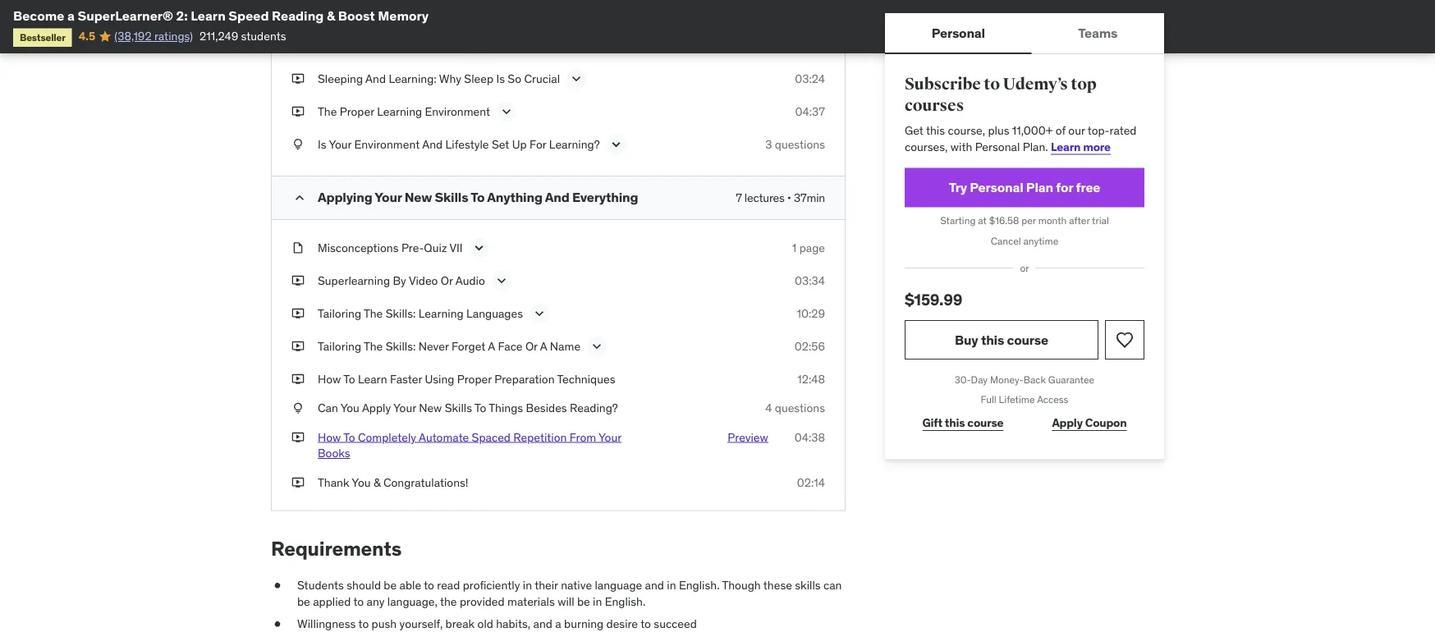 Task type: vqa. For each thing, say whether or not it's contained in the screenshot.
rounded
no



Task type: describe. For each thing, give the bounding box(es) containing it.
subscribe to udemy's top courses
[[905, 74, 1097, 115]]

to down should at left
[[353, 594, 364, 609]]

1 vertical spatial learning
[[419, 306, 464, 320]]

any
[[367, 594, 385, 609]]

xsmall image for misconceptions pre-quiz vii
[[291, 240, 305, 256]]

willingness to push yourself, break old habits, and a burning desire to succeed
[[297, 617, 697, 632]]

to left anything
[[471, 189, 485, 205]]

11,000+
[[1012, 123, 1053, 138]]

3
[[765, 137, 772, 151]]

2:
[[176, 7, 188, 24]]

full
[[981, 393, 996, 406]]

besides
[[526, 401, 567, 415]]

starting at $16.58 per month after trial cancel anytime
[[940, 214, 1109, 247]]

1 horizontal spatial proper
[[457, 371, 492, 386]]

show lecture description image for misconceptions pre-quiz vii
[[471, 240, 487, 256]]

applying your new skills to anything and everything
[[318, 189, 638, 205]]

more
[[1083, 139, 1111, 154]]

buy
[[955, 331, 978, 348]]

7 xsmall image from the top
[[291, 400, 305, 416]]

requirements
[[271, 537, 402, 561]]

0 horizontal spatial proper
[[340, 104, 374, 118]]

starting
[[940, 214, 976, 227]]

though
[[722, 578, 761, 593]]

buy this course button
[[905, 320, 1099, 360]]

learning:
[[389, 71, 437, 86]]

to inside subscribe to udemy's top courses
[[984, 74, 1000, 94]]

misconceptions for misconceptions pre-quiz vii
[[318, 240, 399, 255]]

1 horizontal spatial in
[[593, 594, 602, 609]]

top-
[[1088, 123, 1110, 138]]

211,249 students
[[200, 29, 286, 43]]

with
[[951, 139, 972, 154]]

month
[[1038, 214, 1067, 227]]

30-day money-back guarantee full lifetime access
[[955, 373, 1095, 406]]

show lecture description image for sleeping and learning: why sleep is so crucial
[[568, 70, 585, 87]]

show lecture description image for tailoring the skills: learning languages
[[531, 305, 548, 322]]

the
[[440, 594, 457, 609]]

can
[[823, 578, 842, 593]]

your inside how to completely automate spaced repetition from your books
[[599, 430, 622, 445]]

plan.
[[1023, 139, 1048, 154]]

spaced
[[472, 430, 511, 445]]

udemy's
[[1003, 74, 1068, 94]]

superlearning by video or audio
[[318, 273, 485, 288]]

how to learn faster using proper preparation techniques
[[318, 371, 615, 386]]

1 for 03:24
[[792, 38, 797, 53]]

per
[[1022, 214, 1036, 227]]

and inside students should be able to read proficiently in their native language and in english. though these skills can be applied to any language, the provided materials will be in english.
[[645, 578, 664, 593]]

0 horizontal spatial a
[[67, 7, 75, 24]]

to right desire
[[641, 617, 651, 632]]

read
[[437, 578, 460, 593]]

this for gift
[[945, 415, 965, 430]]

04:37
[[795, 104, 825, 118]]

show lecture description image for the proper learning environment
[[498, 103, 515, 120]]

is your environment and lifestyle set up for learning?
[[318, 137, 600, 151]]

skills: for never
[[386, 338, 416, 353]]

superlearning
[[318, 273, 390, 288]]

apply coupon button
[[1034, 407, 1145, 440]]

to left push
[[358, 617, 369, 632]]

1 vertical spatial is
[[318, 137, 326, 151]]

1 vertical spatial new
[[419, 401, 442, 415]]

can you apply your new skills to things besides reading?
[[318, 401, 618, 415]]

can
[[318, 401, 338, 415]]

language,
[[387, 594, 437, 609]]

willingness
[[297, 617, 356, 632]]

questions for 3 questions
[[775, 137, 825, 151]]

2 horizontal spatial be
[[577, 594, 590, 609]]

try personal plan for free
[[949, 179, 1100, 196]]

10:29
[[797, 306, 825, 320]]

xsmall image for 02:14
[[291, 475, 305, 491]]

able
[[399, 578, 421, 593]]

to right able
[[424, 578, 434, 593]]

show lecture description image for superlearning by video or audio
[[493, 272, 510, 289]]

learn more
[[1051, 139, 1111, 154]]

our
[[1068, 123, 1085, 138]]

xsmall image for sleeping and learning: why sleep is so crucial
[[291, 70, 305, 87]]

for
[[530, 137, 546, 151]]

try personal plan for free link
[[905, 168, 1145, 207]]

vii
[[449, 240, 463, 255]]

skills
[[795, 578, 821, 593]]

0 vertical spatial the
[[318, 104, 337, 118]]

cancel
[[991, 235, 1021, 247]]

language
[[595, 578, 642, 593]]

sleep
[[464, 71, 493, 86]]

at
[[978, 214, 987, 227]]

become a superlearner® 2: learn speed reading & boost memory
[[13, 7, 429, 24]]

0 vertical spatial or
[[441, 273, 453, 288]]

1 for 03:34
[[792, 240, 797, 255]]

push
[[372, 617, 397, 632]]

how to completely automate spaced repetition from your books
[[318, 430, 622, 461]]

0 horizontal spatial english.
[[605, 594, 646, 609]]

2 vertical spatial learn
[[358, 371, 387, 386]]

after
[[1069, 214, 1090, 227]]

plus
[[988, 123, 1009, 138]]

your right 'applying'
[[375, 189, 402, 205]]

will
[[558, 594, 574, 609]]

students
[[297, 578, 344, 593]]

211,249
[[200, 29, 238, 43]]

provided
[[460, 594, 505, 609]]

xsmall image for 03:34
[[291, 272, 305, 288]]

applied
[[313, 594, 351, 609]]

from
[[570, 430, 596, 445]]

course,
[[948, 123, 985, 138]]

the for tailoring the skills: learning languages
[[364, 306, 383, 320]]

personal inside get this course, plus 11,000+ of our top-rated courses, with personal plan.
[[975, 139, 1020, 154]]

learning?
[[549, 137, 600, 151]]

yourself,
[[399, 617, 443, 632]]

1 horizontal spatial &
[[373, 475, 381, 490]]

teams
[[1078, 24, 1118, 41]]

the for tailoring the skills: never forget a face or a name
[[364, 338, 383, 353]]

lectures
[[745, 190, 785, 205]]

to inside how to completely automate spaced repetition from your books
[[343, 430, 355, 445]]

0 vertical spatial skills
[[435, 189, 468, 205]]

techniques
[[557, 371, 615, 386]]

(38,192 ratings)
[[114, 29, 193, 43]]

7
[[736, 190, 742, 205]]

money-
[[990, 373, 1024, 386]]

1 horizontal spatial or
[[525, 338, 538, 353]]

1 page for 03:24
[[792, 38, 825, 53]]

subscribe
[[905, 74, 981, 94]]

preparation
[[495, 371, 555, 386]]

teams button
[[1032, 13, 1164, 53]]

questions for 4 questions
[[775, 401, 825, 415]]

video
[[409, 273, 438, 288]]

xsmall image for 04:38
[[291, 429, 305, 445]]

you for thank
[[352, 475, 371, 490]]

2 horizontal spatial in
[[667, 578, 676, 593]]

buy this course
[[955, 331, 1048, 348]]

0 vertical spatial english.
[[679, 578, 720, 593]]

congratulations!
[[383, 475, 468, 490]]

2 vertical spatial personal
[[970, 179, 1023, 196]]

0 vertical spatial apply
[[362, 401, 391, 415]]

day
[[971, 373, 988, 386]]



Task type: locate. For each thing, give the bounding box(es) containing it.
by
[[393, 273, 406, 288]]

english. left though
[[679, 578, 720, 593]]

1 horizontal spatial show lecture description image
[[589, 338, 605, 354]]

show lecture description image
[[568, 70, 585, 87], [608, 136, 624, 153], [471, 240, 487, 256], [493, 272, 510, 289], [531, 305, 548, 322]]

get
[[905, 123, 924, 138]]

tailoring for tailoring the skills: learning languages
[[318, 306, 361, 320]]

skills: left never
[[386, 338, 416, 353]]

learn up 211,249
[[191, 7, 226, 24]]

students should be able to read proficiently in their native language and in english. though these skills can be applied to any language, the provided materials will be in english.
[[297, 578, 842, 609]]

0 vertical spatial proper
[[340, 104, 374, 118]]

& right thank
[[373, 475, 381, 490]]

xsmall image for 1 page
[[291, 38, 305, 54]]

1 vertical spatial environment
[[354, 137, 420, 151]]

1 vertical spatial and
[[422, 137, 443, 151]]

be left able
[[384, 578, 397, 593]]

3 xsmall image from the top
[[291, 240, 305, 256]]

plan
[[1026, 179, 1053, 196]]

should
[[347, 578, 381, 593]]

•
[[787, 190, 791, 205]]

0 horizontal spatial apply
[[362, 401, 391, 415]]

5 xsmall image from the top
[[291, 338, 305, 354]]

0 vertical spatial new
[[405, 189, 432, 205]]

2 vertical spatial the
[[364, 338, 383, 353]]

0 horizontal spatial in
[[523, 578, 532, 593]]

0 horizontal spatial environment
[[354, 137, 420, 151]]

1 vertical spatial 1 page
[[792, 240, 825, 255]]

1 horizontal spatial a
[[540, 338, 547, 353]]

why
[[439, 71, 461, 86]]

30-
[[955, 373, 971, 386]]

english. down language at the bottom left of page
[[605, 594, 646, 609]]

0 vertical spatial &
[[327, 7, 335, 24]]

&
[[327, 7, 335, 24], [373, 475, 381, 490]]

proper down sleeping
[[340, 104, 374, 118]]

2 questions from the top
[[775, 401, 825, 415]]

proficiently
[[463, 578, 520, 593]]

learning down 'learning:'
[[377, 104, 422, 118]]

1 horizontal spatial be
[[384, 578, 397, 593]]

you right can at the bottom left of the page
[[340, 401, 359, 415]]

apply coupon
[[1052, 415, 1127, 430]]

to
[[471, 189, 485, 205], [343, 371, 355, 386], [474, 401, 486, 415], [343, 430, 355, 445]]

bestseller
[[20, 31, 65, 43]]

be down students
[[297, 594, 310, 609]]

or left audio
[[441, 273, 453, 288]]

up
[[512, 137, 527, 151]]

xsmall image for tailoring the skills: never forget a face or a name
[[291, 338, 305, 354]]

1 vertical spatial tailoring
[[318, 338, 361, 353]]

xsmall image for the proper learning environment
[[291, 103, 305, 119]]

back
[[1024, 373, 1046, 386]]

this right gift
[[945, 415, 965, 430]]

misconceptions down boost
[[318, 38, 399, 53]]

show lecture description image right name
[[589, 338, 605, 354]]

1 vertical spatial personal
[[975, 139, 1020, 154]]

for
[[1056, 179, 1073, 196]]

2 vertical spatial this
[[945, 415, 965, 430]]

course up back
[[1007, 331, 1048, 348]]

name
[[550, 338, 581, 353]]

0 horizontal spatial or
[[441, 273, 453, 288]]

page for 03:34
[[799, 240, 825, 255]]

materials
[[507, 594, 555, 609]]

1 vertical spatial apply
[[1052, 415, 1083, 430]]

1 horizontal spatial and
[[422, 137, 443, 151]]

2 pre- from the top
[[401, 240, 424, 255]]

english.
[[679, 578, 720, 593], [605, 594, 646, 609]]

is left so
[[496, 71, 505, 86]]

2 1 page from the top
[[792, 240, 825, 255]]

1 horizontal spatial course
[[1007, 331, 1048, 348]]

show lecture description image right "vii"
[[471, 240, 487, 256]]

gift
[[922, 415, 942, 430]]

0 vertical spatial is
[[496, 71, 505, 86]]

1 vertical spatial &
[[373, 475, 381, 490]]

to
[[984, 74, 1000, 94], [424, 578, 434, 593], [353, 594, 364, 609], [358, 617, 369, 632], [641, 617, 651, 632]]

1 how from the top
[[318, 371, 341, 386]]

1 horizontal spatial environment
[[425, 104, 490, 118]]

coupon
[[1085, 415, 1127, 430]]

2 quiz from the top
[[424, 240, 447, 255]]

tab list
[[885, 13, 1164, 54]]

get this course, plus 11,000+ of our top-rated courses, with personal plan.
[[905, 123, 1137, 154]]

boost
[[338, 7, 375, 24]]

tailoring down superlearning
[[318, 306, 361, 320]]

show lecture description image for is your environment and lifestyle set up for learning?
[[608, 136, 624, 153]]

this inside get this course, plus 11,000+ of our top-rated courses, with personal plan.
[[926, 123, 945, 138]]

0 vertical spatial quiz
[[424, 38, 447, 53]]

course for buy this course
[[1007, 331, 1048, 348]]

to left things
[[474, 401, 486, 415]]

1 vertical spatial quiz
[[424, 240, 447, 255]]

personal up subscribe
[[932, 24, 985, 41]]

0 horizontal spatial learn
[[191, 7, 226, 24]]

misconceptions for misconceptions pre-quiz vi
[[318, 38, 399, 53]]

and right language at the bottom left of page
[[645, 578, 664, 593]]

0 horizontal spatial be
[[297, 594, 310, 609]]

1 horizontal spatial apply
[[1052, 415, 1083, 430]]

apply up completely
[[362, 401, 391, 415]]

show lecture description image right crucial
[[568, 70, 585, 87]]

1 vertical spatial misconceptions
[[318, 240, 399, 255]]

0 vertical spatial course
[[1007, 331, 1048, 348]]

1 page
[[792, 38, 825, 53], [792, 240, 825, 255]]

1 questions from the top
[[775, 137, 825, 151]]

in up "burning"
[[593, 594, 602, 609]]

quiz left "vii"
[[424, 240, 447, 255]]

0 horizontal spatial course
[[967, 415, 1004, 430]]

1 a from the left
[[488, 338, 495, 353]]

how for how to completely automate spaced repetition from your books
[[318, 430, 341, 445]]

forget
[[452, 338, 485, 353]]

is up 'applying'
[[318, 137, 326, 151]]

4 xsmall image from the top
[[291, 305, 305, 321]]

the down tailoring the skills: learning languages
[[364, 338, 383, 353]]

show lecture description image right 'learning?'
[[608, 136, 624, 153]]

speed
[[229, 7, 269, 24]]

quiz for vi
[[424, 38, 447, 53]]

this right buy at the bottom right
[[981, 331, 1004, 348]]

quiz for vii
[[424, 240, 447, 255]]

1 skills: from the top
[[386, 306, 416, 320]]

questions right 3
[[775, 137, 825, 151]]

1 vertical spatial skills:
[[386, 338, 416, 353]]

1 vertical spatial the
[[364, 306, 383, 320]]

0 vertical spatial learn
[[191, 7, 226, 24]]

a left name
[[540, 338, 547, 353]]

1 horizontal spatial english.
[[679, 578, 720, 593]]

1 up the 03:34
[[792, 240, 797, 255]]

and left lifestyle at the top
[[422, 137, 443, 151]]

0 horizontal spatial and
[[533, 617, 552, 632]]

1 pre- from the top
[[401, 38, 424, 53]]

a right become
[[67, 7, 75, 24]]

2 how from the top
[[318, 430, 341, 445]]

page for 03:24
[[799, 38, 825, 53]]

learn more link
[[1051, 139, 1111, 154]]

0 vertical spatial 1 page
[[792, 38, 825, 53]]

0 horizontal spatial and
[[365, 71, 386, 86]]

$159.99
[[905, 289, 962, 309]]

apply inside button
[[1052, 415, 1083, 430]]

or right face
[[525, 338, 538, 353]]

these
[[763, 578, 792, 593]]

6 xsmall image from the top
[[291, 371, 305, 387]]

1 horizontal spatial a
[[555, 617, 561, 632]]

skills down how to learn faster using proper preparation techniques
[[445, 401, 472, 415]]

1 1 page from the top
[[792, 38, 825, 53]]

2 misconceptions from the top
[[318, 240, 399, 255]]

0 vertical spatial pre-
[[401, 38, 424, 53]]

this for buy
[[981, 331, 1004, 348]]

course for gift this course
[[967, 415, 1004, 430]]

02:14
[[797, 475, 825, 490]]

1 vertical spatial learn
[[1051, 139, 1081, 154]]

03:34
[[795, 273, 825, 288]]

2 page from the top
[[799, 240, 825, 255]]

sleeping
[[318, 71, 363, 86]]

misconceptions pre-quiz vi
[[318, 38, 460, 53]]

1 vertical spatial skills
[[445, 401, 472, 415]]

questions up 04:38
[[775, 401, 825, 415]]

page up the 03:34
[[799, 240, 825, 255]]

1 vertical spatial this
[[981, 331, 1004, 348]]

you right thank
[[352, 475, 371, 490]]

new down using
[[419, 401, 442, 415]]

audio
[[455, 273, 485, 288]]

face
[[498, 338, 523, 353]]

courses
[[905, 95, 964, 115]]

1 page from the top
[[799, 38, 825, 53]]

0 vertical spatial how
[[318, 371, 341, 386]]

xsmall image
[[291, 70, 305, 87], [291, 103, 305, 119], [291, 240, 305, 256], [291, 305, 305, 321], [291, 338, 305, 354], [291, 371, 305, 387], [291, 400, 305, 416]]

1 up 03:24
[[792, 38, 797, 53]]

your
[[329, 137, 352, 151], [375, 189, 402, 205], [393, 401, 416, 415], [599, 430, 622, 445]]

1 vertical spatial page
[[799, 240, 825, 255]]

top
[[1071, 74, 1097, 94]]

7 lectures • 37min
[[736, 190, 825, 205]]

1 horizontal spatial learn
[[358, 371, 387, 386]]

a down the will
[[555, 617, 561, 632]]

gift this course
[[922, 415, 1004, 430]]

personal down "plus"
[[975, 139, 1020, 154]]

tailoring for tailoring the skills: never forget a face or a name
[[318, 338, 361, 353]]

12:48
[[797, 371, 825, 386]]

2 xsmall image from the top
[[291, 103, 305, 119]]

course down full
[[967, 415, 1004, 430]]

skills: for learning
[[386, 306, 416, 320]]

be down native
[[577, 594, 590, 609]]

burning
[[564, 617, 604, 632]]

1 vertical spatial and
[[533, 617, 552, 632]]

quiz left vi
[[424, 38, 447, 53]]

skills: down "superlearning by video or audio"
[[386, 306, 416, 320]]

1 page up the 03:34
[[792, 240, 825, 255]]

2 skills: from the top
[[386, 338, 416, 353]]

proper up can you apply your new skills to things besides reading?
[[457, 371, 492, 386]]

& left boost
[[327, 7, 335, 24]]

skills
[[435, 189, 468, 205], [445, 401, 472, 415]]

0 horizontal spatial a
[[488, 338, 495, 353]]

show lecture description image right audio
[[493, 272, 510, 289]]

free
[[1076, 179, 1100, 196]]

0 horizontal spatial show lecture description image
[[498, 103, 515, 120]]

how up can at the bottom left of the page
[[318, 371, 341, 386]]

1 xsmall image from the top
[[291, 70, 305, 87]]

pre- for vii
[[401, 240, 424, 255]]

0 vertical spatial and
[[645, 578, 664, 593]]

a left face
[[488, 338, 495, 353]]

students
[[241, 29, 286, 43]]

page up 03:24
[[799, 38, 825, 53]]

2 vertical spatial and
[[545, 189, 569, 205]]

1 vertical spatial show lecture description image
[[589, 338, 605, 354]]

04:38
[[795, 430, 825, 445]]

this
[[926, 123, 945, 138], [981, 331, 1004, 348], [945, 415, 965, 430]]

how for how to learn faster using proper preparation techniques
[[318, 371, 341, 386]]

be
[[384, 578, 397, 593], [297, 594, 310, 609], [577, 594, 590, 609]]

0 vertical spatial this
[[926, 123, 945, 138]]

to up books
[[343, 430, 355, 445]]

this up courses,
[[926, 123, 945, 138]]

1 1 from the top
[[792, 38, 797, 53]]

personal inside button
[[932, 24, 985, 41]]

proper
[[340, 104, 374, 118], [457, 371, 492, 386]]

your right from
[[599, 430, 622, 445]]

and down materials
[[533, 617, 552, 632]]

in up materials
[[523, 578, 532, 593]]

0 vertical spatial page
[[799, 38, 825, 53]]

repetition
[[513, 430, 567, 445]]

and down the misconceptions pre-quiz vi
[[365, 71, 386, 86]]

learn down of on the right top of the page
[[1051, 139, 1081, 154]]

a
[[488, 338, 495, 353], [540, 338, 547, 353]]

2 a from the left
[[540, 338, 547, 353]]

2 horizontal spatial and
[[545, 189, 569, 205]]

in up succeed
[[667, 578, 676, 593]]

new
[[405, 189, 432, 205], [419, 401, 442, 415]]

1 vertical spatial pre-
[[401, 240, 424, 255]]

0 vertical spatial environment
[[425, 104, 490, 118]]

wishlist image
[[1115, 330, 1135, 350]]

apply down "access"
[[1052, 415, 1083, 430]]

how inside how to completely automate spaced repetition from your books
[[318, 430, 341, 445]]

tailoring up can at the bottom left of the page
[[318, 338, 361, 353]]

how up books
[[318, 430, 341, 445]]

the down superlearning
[[364, 306, 383, 320]]

1 vertical spatial or
[[525, 338, 538, 353]]

pre- down memory
[[401, 38, 424, 53]]

1 page for 03:34
[[792, 240, 825, 255]]

1 horizontal spatial and
[[645, 578, 664, 593]]

2 tailoring from the top
[[318, 338, 361, 353]]

this inside button
[[981, 331, 1004, 348]]

your down faster
[[393, 401, 416, 415]]

02:56
[[795, 338, 825, 353]]

languages
[[466, 306, 523, 320]]

environment up is your environment and lifestyle set up for learning?
[[425, 104, 490, 118]]

misconceptions up superlearning
[[318, 240, 399, 255]]

0 horizontal spatial &
[[327, 7, 335, 24]]

2 1 from the top
[[792, 240, 797, 255]]

pre- up video
[[401, 240, 424, 255]]

1 vertical spatial english.
[[605, 594, 646, 609]]

show lecture description image for tailoring the skills: never forget a face or a name
[[589, 338, 605, 354]]

0 vertical spatial show lecture description image
[[498, 103, 515, 120]]

1 horizontal spatial is
[[496, 71, 505, 86]]

1 tailoring from the top
[[318, 306, 361, 320]]

0 vertical spatial learning
[[377, 104, 422, 118]]

small image
[[291, 189, 308, 206]]

1 vertical spatial questions
[[775, 401, 825, 415]]

2 horizontal spatial learn
[[1051, 139, 1081, 154]]

1 vertical spatial course
[[967, 415, 1004, 430]]

0 vertical spatial and
[[365, 71, 386, 86]]

course inside button
[[1007, 331, 1048, 348]]

your up 'applying'
[[329, 137, 352, 151]]

xsmall image for 3 questions
[[291, 136, 305, 152]]

personal up $16.58
[[970, 179, 1023, 196]]

xsmall image
[[291, 38, 305, 54], [291, 136, 305, 152], [291, 272, 305, 288], [291, 429, 305, 445], [291, 475, 305, 491], [271, 578, 284, 594], [271, 616, 284, 632]]

skills up "vii"
[[435, 189, 468, 205]]

lifetime
[[999, 393, 1035, 406]]

personal button
[[885, 13, 1032, 53]]

1 quiz from the top
[[424, 38, 447, 53]]

0 vertical spatial skills:
[[386, 306, 416, 320]]

learning
[[377, 104, 422, 118], [419, 306, 464, 320]]

environment down the proper learning environment at left top
[[354, 137, 420, 151]]

tab list containing personal
[[885, 13, 1164, 54]]

0 vertical spatial 1
[[792, 38, 797, 53]]

1 vertical spatial a
[[555, 617, 561, 632]]

0 vertical spatial tailoring
[[318, 306, 361, 320]]

0 vertical spatial a
[[67, 7, 75, 24]]

show lecture description image right languages
[[531, 305, 548, 322]]

pre- for vi
[[401, 38, 424, 53]]

03:24
[[795, 71, 825, 86]]

misconceptions
[[318, 38, 399, 53], [318, 240, 399, 255]]

preview
[[728, 430, 768, 445]]

everything
[[572, 189, 638, 205]]

tailoring the skills: never forget a face or a name
[[318, 338, 581, 353]]

you for can
[[340, 401, 359, 415]]

0 vertical spatial personal
[[932, 24, 985, 41]]

to left faster
[[343, 371, 355, 386]]

show lecture description image up set
[[498, 103, 515, 120]]

1 page up 03:24
[[792, 38, 825, 53]]

never
[[419, 338, 449, 353]]

misconceptions pre-quiz vii
[[318, 240, 463, 255]]

questions
[[775, 137, 825, 151], [775, 401, 825, 415]]

1 vertical spatial proper
[[457, 371, 492, 386]]

1 vertical spatial how
[[318, 430, 341, 445]]

in
[[523, 578, 532, 593], [667, 578, 676, 593], [593, 594, 602, 609]]

1 vertical spatial 1
[[792, 240, 797, 255]]

0 vertical spatial questions
[[775, 137, 825, 151]]

show lecture description image
[[498, 103, 515, 120], [589, 338, 605, 354]]

and right anything
[[545, 189, 569, 205]]

completely
[[358, 430, 416, 445]]

courses,
[[905, 139, 948, 154]]

1 misconceptions from the top
[[318, 38, 399, 53]]

new up misconceptions pre-quiz vii
[[405, 189, 432, 205]]

this for get
[[926, 123, 945, 138]]

learn left faster
[[358, 371, 387, 386]]

0 vertical spatial you
[[340, 401, 359, 415]]

learning up never
[[419, 306, 464, 320]]

to left udemy's
[[984, 74, 1000, 94]]

0 horizontal spatial is
[[318, 137, 326, 151]]

0 vertical spatial misconceptions
[[318, 38, 399, 53]]

xsmall image for tailoring the skills: learning languages
[[291, 305, 305, 321]]

set
[[492, 137, 509, 151]]

the down sleeping
[[318, 104, 337, 118]]



